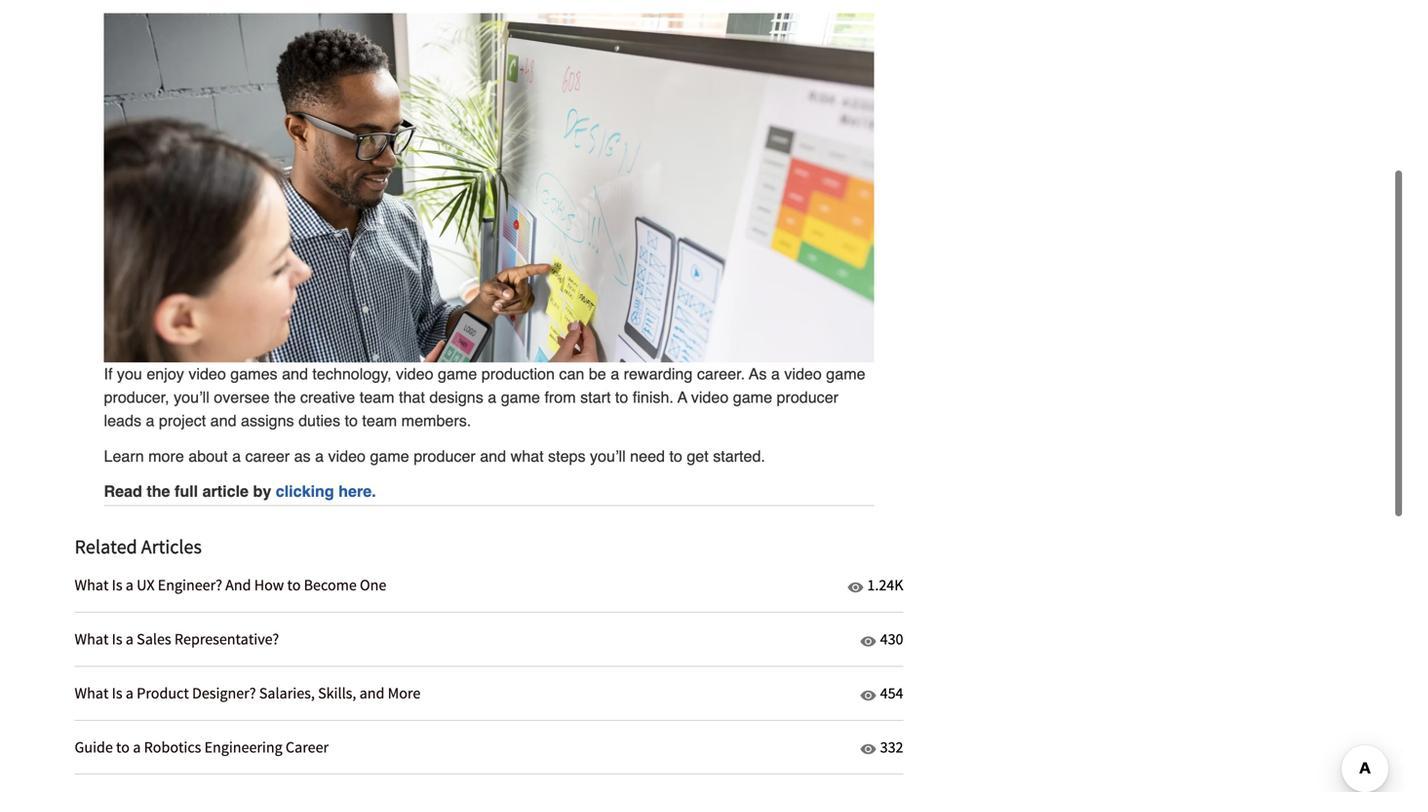 Task type: describe. For each thing, give the bounding box(es) containing it.
product
[[137, 684, 189, 703]]

be
[[589, 365, 606, 383]]

learn more about a career as a video game producer and what steps you'll need to get started.
[[104, 447, 765, 465]]

about
[[188, 447, 228, 465]]

what for what is a product designer? salaries, skills, and more
[[75, 684, 109, 703]]

one
[[360, 576, 386, 595]]

related articles
[[75, 535, 202, 559]]

full
[[174, 483, 198, 501]]

what is a sales representative? link
[[75, 613, 857, 667]]

start
[[580, 389, 611, 407]]

engineer?
[[158, 576, 222, 595]]

to right the start on the left of page
[[615, 389, 628, 407]]

as
[[749, 365, 767, 383]]

is for product
[[112, 684, 122, 703]]

career
[[286, 738, 329, 757]]

guide to a robotics engineering career link
[[75, 721, 857, 775]]

game up 'designs'
[[438, 365, 477, 383]]

video down career. on the top of the page
[[691, 389, 729, 407]]

what for what is a ux engineer? and how to become one
[[75, 576, 109, 595]]

text default image for 430
[[861, 634, 876, 650]]

that
[[399, 389, 425, 407]]

430
[[880, 630, 903, 649]]

is for ux
[[112, 576, 122, 595]]

clicking here. link
[[276, 483, 376, 501]]

ux
[[137, 576, 155, 595]]

started.
[[713, 447, 765, 465]]

duties
[[298, 412, 340, 430]]

need
[[630, 447, 665, 465]]

career.
[[697, 365, 745, 383]]

you
[[117, 365, 142, 383]]

here.
[[339, 483, 376, 501]]

is for sales
[[112, 630, 122, 649]]

video up oversee
[[188, 365, 226, 383]]

and
[[225, 576, 251, 595]]

designer?
[[192, 684, 256, 703]]

what is a product designer? salaries, skills, and more link
[[75, 667, 857, 721]]

production
[[481, 365, 555, 383]]

project
[[159, 412, 206, 430]]

what is a ux engineer? and how to become one link
[[75, 559, 844, 613]]

to right guide
[[116, 738, 130, 757]]

read
[[104, 483, 142, 501]]

and up creative on the left of page
[[282, 365, 308, 383]]

more
[[148, 447, 184, 465]]

1 vertical spatial team
[[362, 412, 397, 430]]

and down oversee
[[210, 412, 236, 430]]

video up 'here.'
[[328, 447, 366, 465]]

game down "production"
[[501, 389, 540, 407]]

1 horizontal spatial you'll
[[590, 447, 626, 465]]

a inside what is a sales representative? link
[[126, 630, 134, 649]]

skills,
[[318, 684, 356, 703]]

learn
[[104, 447, 144, 465]]

if you enjoy video games and technology, video game production can be a rewarding career. as a video game producer, you'll oversee the creative team that designs a game from start to finish. a video game producer leads a project and assigns duties to team members.
[[104, 365, 865, 430]]

sales
[[137, 630, 171, 649]]

enjoy
[[147, 365, 184, 383]]

to right the how
[[287, 576, 301, 595]]

a inside the guide to a robotics engineering career link
[[133, 738, 141, 757]]

articles
[[141, 535, 202, 559]]

454
[[880, 684, 903, 703]]

oversee
[[214, 389, 270, 407]]

article
[[202, 483, 249, 501]]

0 horizontal spatial the
[[147, 483, 170, 501]]



Task type: locate. For each thing, give the bounding box(es) containing it.
0 vertical spatial what
[[75, 576, 109, 595]]

a inside 'what is a ux engineer? and how to become one' link
[[126, 576, 134, 595]]

what inside 'what is a ux engineer? and how to become one' link
[[75, 576, 109, 595]]

guide to a robotics engineering career
[[75, 738, 329, 757]]

text default image left the 430 at the right bottom
[[861, 634, 876, 650]]

332
[[880, 738, 903, 757]]

is left ux
[[112, 576, 122, 595]]

steps
[[548, 447, 586, 465]]

1 vertical spatial what
[[75, 630, 109, 649]]

text default image for 1.24k
[[848, 580, 863, 596]]

0 vertical spatial text default image
[[848, 580, 863, 596]]

what
[[75, 576, 109, 595], [75, 630, 109, 649], [75, 684, 109, 703]]

text default image for 454
[[861, 688, 876, 704]]

robotics
[[144, 738, 201, 757]]

a
[[611, 365, 619, 383], [771, 365, 780, 383], [488, 389, 497, 407], [146, 412, 154, 430], [232, 447, 241, 465], [315, 447, 324, 465], [126, 576, 134, 595], [126, 630, 134, 649], [126, 684, 134, 703], [133, 738, 141, 757]]

the up assigns
[[274, 389, 296, 407]]

0 vertical spatial the
[[274, 389, 296, 407]]

what up guide
[[75, 684, 109, 703]]

what for what is a sales representative?
[[75, 630, 109, 649]]

what is a sales representative?
[[75, 630, 279, 649]]

0 vertical spatial is
[[112, 576, 122, 595]]

1 vertical spatial you'll
[[590, 447, 626, 465]]

from
[[545, 389, 576, 407]]

members.
[[401, 412, 471, 430]]

engineering
[[204, 738, 282, 757]]

more
[[388, 684, 420, 703]]

is left sales
[[112, 630, 122, 649]]

to left get
[[669, 447, 682, 465]]

3 what from the top
[[75, 684, 109, 703]]

game
[[438, 365, 477, 383], [826, 365, 865, 383], [501, 389, 540, 407], [733, 389, 772, 407], [370, 447, 409, 465]]

game right as
[[826, 365, 865, 383]]

you'll
[[174, 389, 209, 407], [590, 447, 626, 465]]

to right duties
[[345, 412, 358, 430]]

a
[[678, 389, 687, 407]]

1 vertical spatial text default image
[[861, 742, 876, 758]]

1 is from the top
[[112, 576, 122, 595]]

salaries,
[[259, 684, 315, 703]]

how
[[254, 576, 284, 595]]

a inside what is a product designer? salaries, skills, and more link
[[126, 684, 134, 703]]

finish.
[[633, 389, 674, 407]]

to
[[615, 389, 628, 407], [345, 412, 358, 430], [669, 447, 682, 465], [287, 576, 301, 595], [116, 738, 130, 757]]

producer,
[[104, 389, 169, 407]]

2 text default image from the top
[[861, 742, 876, 758]]

0 horizontal spatial you'll
[[174, 389, 209, 407]]

producer inside if you enjoy video games and technology, video game production can be a rewarding career. as a video game producer, you'll oversee the creative team that designs a game from start to finish. a video game producer leads a project and assigns duties to team members.
[[777, 389, 839, 407]]

the left full
[[147, 483, 170, 501]]

rewarding
[[624, 365, 693, 383]]

technology,
[[312, 365, 392, 383]]

read the full article by clicking here.
[[104, 483, 376, 501]]

what inside what is a product designer? salaries, skills, and more link
[[75, 684, 109, 703]]

producer
[[777, 389, 839, 407], [414, 447, 476, 465]]

is
[[112, 576, 122, 595], [112, 630, 122, 649], [112, 684, 122, 703]]

what inside what is a sales representative? link
[[75, 630, 109, 649]]

career
[[245, 447, 290, 465]]

1.24k
[[867, 576, 903, 595]]

1 vertical spatial is
[[112, 630, 122, 649]]

text default image
[[861, 634, 876, 650], [861, 742, 876, 758]]

text default image left 332
[[861, 742, 876, 758]]

text default image left 1.24k
[[848, 580, 863, 596]]

video up that
[[396, 365, 433, 383]]

what is a ux engineer? and how to become one
[[75, 576, 386, 595]]

1 horizontal spatial producer
[[777, 389, 839, 407]]

and left more
[[359, 684, 385, 703]]

video
[[188, 365, 226, 383], [396, 365, 433, 383], [784, 365, 822, 383], [691, 389, 729, 407], [328, 447, 366, 465]]

designs
[[429, 389, 483, 407]]

what is a product designer? salaries, skills, and more
[[75, 684, 420, 703]]

0 vertical spatial you'll
[[174, 389, 209, 407]]

video right as
[[784, 365, 822, 383]]

team
[[360, 389, 394, 407], [362, 412, 397, 430]]

text default image
[[848, 580, 863, 596], [861, 688, 876, 704]]

clicking
[[276, 483, 334, 501]]

you'll left need at the left of the page
[[590, 447, 626, 465]]

2 vertical spatial what
[[75, 684, 109, 703]]

0 vertical spatial text default image
[[861, 634, 876, 650]]

0 vertical spatial producer
[[777, 389, 839, 407]]

can
[[559, 365, 584, 383]]

and
[[282, 365, 308, 383], [210, 412, 236, 430], [480, 447, 506, 465], [359, 684, 385, 703]]

what
[[510, 447, 544, 465]]

1 text default image from the top
[[861, 634, 876, 650]]

if
[[104, 365, 113, 383]]

the
[[274, 389, 296, 407], [147, 483, 170, 501]]

game down as
[[733, 389, 772, 407]]

text default image for 332
[[861, 742, 876, 758]]

by
[[253, 483, 271, 501]]

1 vertical spatial the
[[147, 483, 170, 501]]

you'll up project
[[174, 389, 209, 407]]

0 vertical spatial team
[[360, 389, 394, 407]]

1 what from the top
[[75, 576, 109, 595]]

1 vertical spatial text default image
[[861, 688, 876, 704]]

2 what from the top
[[75, 630, 109, 649]]

related
[[75, 535, 137, 559]]

creative
[[300, 389, 355, 407]]

representative?
[[174, 630, 279, 649]]

become
[[304, 576, 357, 595]]

assigns
[[241, 412, 294, 430]]

guide
[[75, 738, 113, 757]]

1 vertical spatial producer
[[414, 447, 476, 465]]

games
[[230, 365, 277, 383]]

leads
[[104, 412, 141, 430]]

is left product
[[112, 684, 122, 703]]

3 is from the top
[[112, 684, 122, 703]]

you'll inside if you enjoy video games and technology, video game production can be a rewarding career. as a video game producer, you'll oversee the creative team that designs a game from start to finish. a video game producer leads a project and assigns duties to team members.
[[174, 389, 209, 407]]

game up 'here.'
[[370, 447, 409, 465]]

text default image left 454
[[861, 688, 876, 704]]

get
[[687, 447, 709, 465]]

0 horizontal spatial producer
[[414, 447, 476, 465]]

the inside if you enjoy video games and technology, video game production can be a rewarding career. as a video game producer, you'll oversee the creative team that designs a game from start to finish. a video game producer leads a project and assigns duties to team members.
[[274, 389, 296, 407]]

2 is from the top
[[112, 630, 122, 649]]

as
[[294, 447, 311, 465]]

and left 'what'
[[480, 447, 506, 465]]

1 horizontal spatial the
[[274, 389, 296, 407]]

what left sales
[[75, 630, 109, 649]]

what down the related
[[75, 576, 109, 595]]

2 vertical spatial is
[[112, 684, 122, 703]]

[featured image] a male, wearing a blue shirt and glasses, and a female wearing a white and red top are working on a whiteboard with charts and notes as they discuss game development. image
[[104, 13, 874, 363]]



Task type: vqa. For each thing, say whether or not it's contained in the screenshot.
R
no



